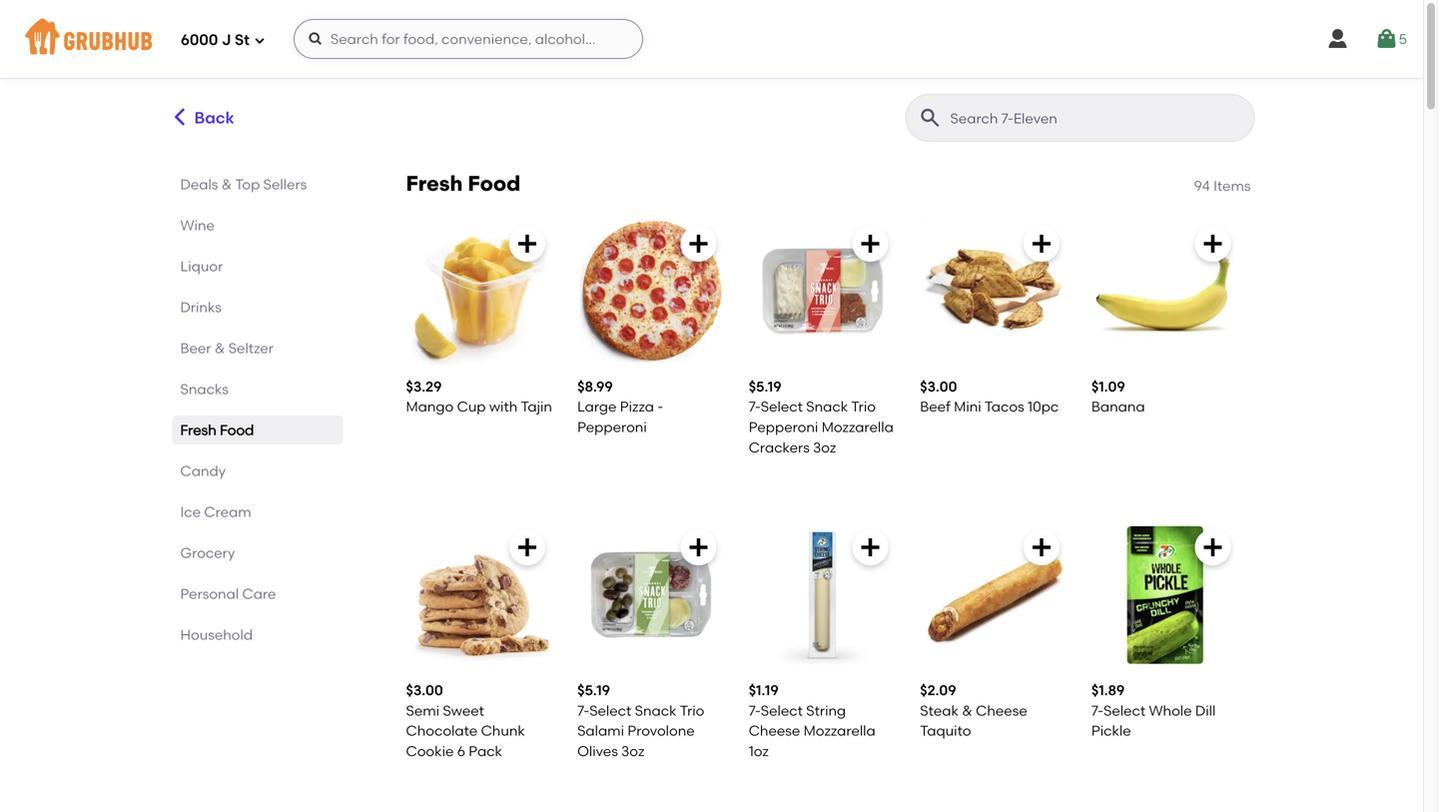 Task type: locate. For each thing, give the bounding box(es) containing it.
seltzer
[[229, 340, 274, 357]]

7- down the $1.19
[[749, 702, 761, 719]]

& right beer
[[215, 340, 225, 357]]

beer & seltzer tab
[[180, 338, 335, 359]]

1 vertical spatial &
[[215, 340, 225, 357]]

$3.00 up semi
[[406, 682, 443, 699]]

1oz
[[749, 743, 769, 760]]

select for pickle
[[1104, 702, 1146, 719]]

cup
[[457, 398, 486, 415]]

ice
[[180, 504, 201, 521]]

0 horizontal spatial $5.19
[[578, 682, 611, 699]]

94
[[1195, 177, 1211, 194]]

candy
[[180, 463, 226, 480]]

1 vertical spatial food
[[220, 422, 254, 439]]

snack inside "$5.19 7-select snack trio pepperoni mozzarella crackers 3oz"
[[807, 398, 849, 415]]

items
[[1214, 177, 1252, 194]]

top
[[235, 176, 260, 193]]

proceed to checkout
[[1182, 706, 1327, 723]]

2 pepperoni from the left
[[749, 419, 819, 436]]

select up pickle
[[1104, 702, 1146, 719]]

$3.00 inside $3.00 beef mini tacos 10pc
[[921, 378, 958, 395]]

pepperoni up crackers
[[749, 419, 819, 436]]

3oz inside "$5.19 7-select snack trio pepperoni mozzarella crackers 3oz"
[[814, 439, 837, 456]]

select inside the '$1.89 7-select whole dill pickle'
[[1104, 702, 1146, 719]]

fresh inside tab
[[180, 422, 217, 439]]

fresh food
[[406, 171, 521, 196], [180, 422, 254, 439]]

1 vertical spatial $5.19
[[578, 682, 611, 699]]

1 horizontal spatial food
[[468, 171, 521, 196]]

select up salami
[[590, 702, 632, 719]]

pepperoni down "large"
[[578, 419, 647, 436]]

$5.19
[[749, 378, 782, 395], [578, 682, 611, 699]]

& right steak
[[963, 702, 973, 719]]

0 horizontal spatial $3.00
[[406, 682, 443, 699]]

drinks
[[180, 299, 222, 316]]

7- for 7-select string cheese mozzarella 1oz
[[749, 702, 761, 719]]

$3.00 up beef
[[921, 378, 958, 395]]

3oz for provolone
[[622, 743, 645, 760]]

1 horizontal spatial 3oz
[[814, 439, 837, 456]]

7- inside the '$1.89 7-select whole dill pickle'
[[1092, 702, 1104, 719]]

select for mozzarella
[[761, 702, 803, 719]]

1 vertical spatial trio
[[680, 702, 705, 719]]

7-select snack trio salami provolone olives 3oz image
[[578, 522, 725, 669]]

0 horizontal spatial cheese
[[749, 723, 801, 740]]

1 horizontal spatial pepperoni
[[749, 419, 819, 436]]

0 vertical spatial cheese
[[976, 702, 1028, 719]]

1 vertical spatial snack
[[635, 702, 677, 719]]

7-select string cheese mozzarella 1oz image
[[749, 522, 897, 669]]

grocery tab
[[180, 543, 335, 564]]

0 horizontal spatial fresh
[[180, 422, 217, 439]]

mozzarella inside $1.19 7-select string cheese mozzarella 1oz
[[804, 723, 876, 740]]

& for seltzer
[[215, 340, 225, 357]]

mozzarella
[[822, 419, 894, 436], [804, 723, 876, 740]]

1 vertical spatial mozzarella
[[804, 723, 876, 740]]

1 vertical spatial 3oz
[[622, 743, 645, 760]]

$5.19 inside "$5.19 7-select snack trio pepperoni mozzarella crackers 3oz"
[[749, 378, 782, 395]]

1 vertical spatial cheese
[[749, 723, 801, 740]]

0 horizontal spatial trio
[[680, 702, 705, 719]]

svg image for $8.99 large pizza - pepperoni
[[687, 232, 711, 256]]

7- up salami
[[578, 702, 590, 719]]

7- inside $1.19 7-select string cheese mozzarella 1oz
[[749, 702, 761, 719]]

0 horizontal spatial 3oz
[[622, 743, 645, 760]]

0 vertical spatial mozzarella
[[822, 419, 894, 436]]

beer
[[180, 340, 211, 357]]

snacks tab
[[180, 379, 335, 400]]

$3.00 inside $3.00 semi sweet chocolate chunk cookie 6 pack
[[406, 682, 443, 699]]

trio left beef
[[852, 398, 876, 415]]

1 horizontal spatial trio
[[852, 398, 876, 415]]

select up crackers
[[761, 398, 803, 415]]

7- inside "$5.19 7-select snack trio pepperoni mozzarella crackers 3oz"
[[749, 398, 761, 415]]

select inside "$5.19 7-select snack trio pepperoni mozzarella crackers 3oz"
[[761, 398, 803, 415]]

1 vertical spatial fresh
[[180, 422, 217, 439]]

7- inside $5.19 7-select snack trio salami provolone olives 3oz
[[578, 702, 590, 719]]

snack inside $5.19 7-select snack trio salami provolone olives 3oz
[[635, 702, 677, 719]]

Search for food, convenience, alcohol... search field
[[294, 19, 643, 59]]

0 horizontal spatial snack
[[635, 702, 677, 719]]

6
[[457, 743, 466, 760]]

0 vertical spatial $3.00
[[921, 378, 958, 395]]

1 horizontal spatial fresh
[[406, 171, 463, 196]]

svg image inside 5 'button'
[[1376, 27, 1400, 51]]

$3.29 mango cup with tajin
[[406, 378, 553, 415]]

trio inside "$5.19 7-select snack trio pepperoni mozzarella crackers 3oz"
[[852, 398, 876, 415]]

svg image for $1.09 banana
[[1202, 232, 1226, 256]]

personal care tab
[[180, 584, 335, 605]]

5
[[1400, 30, 1408, 47]]

6000 j st
[[181, 31, 250, 49]]

0 vertical spatial &
[[222, 176, 232, 193]]

0 horizontal spatial fresh food
[[180, 422, 254, 439]]

trio inside $5.19 7-select snack trio salami provolone olives 3oz
[[680, 702, 705, 719]]

$1.89
[[1092, 682, 1125, 699]]

banana
[[1092, 398, 1146, 415]]

0 horizontal spatial pepperoni
[[578, 419, 647, 436]]

snack up crackers
[[807, 398, 849, 415]]

sweet
[[443, 702, 485, 719]]

& left top on the top of the page
[[222, 176, 232, 193]]

snack up provolone
[[635, 702, 677, 719]]

0 vertical spatial food
[[468, 171, 521, 196]]

beef mini tacos 10pc image
[[921, 218, 1068, 365]]

0 vertical spatial fresh
[[406, 171, 463, 196]]

select
[[761, 398, 803, 415], [590, 702, 632, 719], [761, 702, 803, 719], [1104, 702, 1146, 719]]

3oz right crackers
[[814, 439, 837, 456]]

magnifying glass icon image
[[919, 106, 943, 130]]

$5.19 inside $5.19 7-select snack trio salami provolone olives 3oz
[[578, 682, 611, 699]]

7- for 7-select whole dill pickle
[[1092, 702, 1104, 719]]

ice cream tab
[[180, 502, 335, 523]]

trio
[[852, 398, 876, 415], [680, 702, 705, 719]]

& inside 'tab'
[[215, 340, 225, 357]]

0 vertical spatial fresh food
[[406, 171, 521, 196]]

$5.19 7-select snack trio pepperoni mozzarella crackers 3oz
[[749, 378, 894, 456]]

personal
[[180, 586, 239, 603]]

cheese up 1oz
[[749, 723, 801, 740]]

crackers
[[749, 439, 810, 456]]

1 horizontal spatial $3.00
[[921, 378, 958, 395]]

pizza
[[620, 398, 654, 415]]

svg image for $3.00 beef mini tacos 10pc
[[1030, 232, 1054, 256]]

cookie
[[406, 743, 454, 760]]

$3.00 semi sweet chocolate chunk cookie 6 pack
[[406, 682, 525, 760]]

select inside $5.19 7-select snack trio salami provolone olives 3oz
[[590, 702, 632, 719]]

3oz down provolone
[[622, 743, 645, 760]]

1 horizontal spatial $5.19
[[749, 378, 782, 395]]

3oz inside $5.19 7-select snack trio salami provolone olives 3oz
[[622, 743, 645, 760]]

1 horizontal spatial cheese
[[976, 702, 1028, 719]]

fresh
[[406, 171, 463, 196], [180, 422, 217, 439]]

pepperoni
[[578, 419, 647, 436], [749, 419, 819, 436]]

svg image
[[308, 31, 324, 47], [254, 34, 266, 46], [516, 232, 540, 256], [687, 232, 711, 256], [1202, 232, 1226, 256], [516, 536, 540, 560], [1030, 536, 1054, 560], [1202, 536, 1226, 560]]

trio up provolone
[[680, 702, 705, 719]]

0 horizontal spatial food
[[220, 422, 254, 439]]

select down the $1.19
[[761, 702, 803, 719]]

provolone
[[628, 723, 695, 740]]

& inside tab
[[222, 176, 232, 193]]

7-
[[749, 398, 761, 415], [578, 702, 590, 719], [749, 702, 761, 719], [1092, 702, 1104, 719]]

back
[[194, 108, 235, 128]]

7- up crackers
[[749, 398, 761, 415]]

1 horizontal spatial snack
[[807, 398, 849, 415]]

svg image for $3.29 mango cup with tajin
[[516, 232, 540, 256]]

svg image for $3.00 semi sweet chocolate chunk cookie 6 pack
[[516, 536, 540, 560]]

cheese
[[976, 702, 1028, 719], [749, 723, 801, 740]]

-
[[658, 398, 664, 415]]

0 vertical spatial 3oz
[[814, 439, 837, 456]]

cheese right steak
[[976, 702, 1028, 719]]

select inside $1.19 7-select string cheese mozzarella 1oz
[[761, 702, 803, 719]]

1 pepperoni from the left
[[578, 419, 647, 436]]

0 vertical spatial $5.19
[[749, 378, 782, 395]]

7- down $1.89
[[1092, 702, 1104, 719]]

2 vertical spatial &
[[963, 702, 973, 719]]

5 button
[[1376, 21, 1408, 57]]

cheese inside '$2.09 steak & cheese taquito'
[[976, 702, 1028, 719]]

& for top
[[222, 176, 232, 193]]

semi
[[406, 702, 440, 719]]

svg image for $1.19 7-select string cheese mozzarella 1oz
[[859, 536, 883, 560]]

0 vertical spatial trio
[[852, 398, 876, 415]]

to
[[1243, 706, 1257, 723]]

$3.00
[[921, 378, 958, 395], [406, 682, 443, 699]]

7-select snack trio pepperoni mozzarella crackers 3oz image
[[749, 218, 897, 365]]

1 vertical spatial fresh food
[[180, 422, 254, 439]]

$5.19 up salami
[[578, 682, 611, 699]]

salami
[[578, 723, 625, 740]]

pack
[[469, 743, 503, 760]]

checkout
[[1260, 706, 1327, 723]]

0 vertical spatial snack
[[807, 398, 849, 415]]

tajin
[[521, 398, 553, 415]]

steak & cheese taquito image
[[921, 522, 1068, 669]]

care
[[242, 586, 276, 603]]

$5.19 7-select snack trio salami provolone olives 3oz
[[578, 682, 705, 760]]

snack
[[807, 398, 849, 415], [635, 702, 677, 719]]

with
[[490, 398, 518, 415]]

food
[[468, 171, 521, 196], [220, 422, 254, 439]]

1 vertical spatial $3.00
[[406, 682, 443, 699]]

svg image
[[1327, 27, 1351, 51], [1376, 27, 1400, 51], [859, 232, 883, 256], [1030, 232, 1054, 256], [687, 536, 711, 560], [859, 536, 883, 560]]

fresh food inside tab
[[180, 422, 254, 439]]

$5.19 up crackers
[[749, 378, 782, 395]]

cream
[[204, 504, 252, 521]]

deals
[[180, 176, 218, 193]]

$1.19 7-select string cheese mozzarella 1oz
[[749, 682, 876, 760]]

&
[[222, 176, 232, 193], [215, 340, 225, 357], [963, 702, 973, 719]]

whole
[[1150, 702, 1193, 719]]

7- for 7-select snack trio salami provolone olives 3oz
[[578, 702, 590, 719]]

3oz
[[814, 439, 837, 456], [622, 743, 645, 760]]

tacos
[[985, 398, 1025, 415]]

proceed to checkout button
[[1120, 696, 1388, 732]]



Task type: describe. For each thing, give the bounding box(es) containing it.
snacks
[[180, 381, 229, 398]]

wine tab
[[180, 215, 335, 236]]

$1.09
[[1092, 378, 1126, 395]]

main navigation navigation
[[0, 0, 1424, 78]]

$8.99 large pizza - pepperoni
[[578, 378, 664, 436]]

$3.00 for beef
[[921, 378, 958, 395]]

pepperoni inside "$5.19 7-select snack trio pepperoni mozzarella crackers 3oz"
[[749, 419, 819, 436]]

chocolate
[[406, 723, 478, 740]]

$1.19
[[749, 682, 779, 699]]

mango
[[406, 398, 454, 415]]

back button
[[168, 94, 236, 142]]

banana image
[[1092, 218, 1240, 365]]

$3.29
[[406, 378, 442, 395]]

pickle
[[1092, 723, 1132, 740]]

grocery
[[180, 545, 235, 562]]

svg image for $1.89 7-select whole dill pickle
[[1202, 536, 1226, 560]]

string
[[807, 702, 847, 719]]

$3.00 beef mini tacos 10pc
[[921, 378, 1060, 415]]

$5.19 for $5.19 7-select snack trio pepperoni mozzarella crackers 3oz
[[749, 378, 782, 395]]

svg image for $2.09 steak & cheese taquito
[[1030, 536, 1054, 560]]

cheese inside $1.19 7-select string cheese mozzarella 1oz
[[749, 723, 801, 740]]

1 horizontal spatial fresh food
[[406, 171, 521, 196]]

6000
[[181, 31, 218, 49]]

trio for mozzarella
[[852, 398, 876, 415]]

7-select whole dill pickle image
[[1092, 522, 1240, 669]]

deals & top sellers
[[180, 176, 307, 193]]

fresh food tab
[[180, 420, 335, 441]]

beer & seltzer
[[180, 340, 274, 357]]

svg image for $5.19 7-select snack trio salami provolone olives 3oz
[[687, 536, 711, 560]]

household tab
[[180, 625, 335, 646]]

taquito
[[921, 723, 972, 740]]

& inside '$2.09 steak & cheese taquito'
[[963, 702, 973, 719]]

$5.19 for $5.19 7-select snack trio salami provolone olives 3oz
[[578, 682, 611, 699]]

household
[[180, 627, 253, 644]]

ice cream
[[180, 504, 252, 521]]

j
[[222, 31, 231, 49]]

7- for 7-select snack trio pepperoni mozzarella crackers 3oz
[[749, 398, 761, 415]]

caret left icon image
[[169, 107, 190, 128]]

steak
[[921, 702, 959, 719]]

10pc
[[1028, 398, 1060, 415]]

Search 7-Eleven search field
[[949, 109, 1249, 128]]

dill
[[1196, 702, 1216, 719]]

$2.09 steak & cheese taquito
[[921, 682, 1028, 740]]

trio for provolone
[[680, 702, 705, 719]]

drinks tab
[[180, 297, 335, 318]]

mini
[[954, 398, 982, 415]]

st
[[235, 31, 250, 49]]

candy tab
[[180, 461, 335, 482]]

snack for mozzarella
[[807, 398, 849, 415]]

beef
[[921, 398, 951, 415]]

sellers
[[263, 176, 307, 193]]

select for salami
[[590, 702, 632, 719]]

snack for provolone
[[635, 702, 677, 719]]

94 items
[[1195, 177, 1252, 194]]

pepperoni inside $8.99 large pizza - pepperoni
[[578, 419, 647, 436]]

food inside tab
[[220, 422, 254, 439]]

olives
[[578, 743, 618, 760]]

large pizza - pepperoni image
[[578, 218, 725, 365]]

large
[[578, 398, 617, 415]]

deals & top sellers tab
[[180, 174, 335, 195]]

$8.99
[[578, 378, 613, 395]]

mango cup with tajin image
[[406, 218, 554, 365]]

personal care
[[180, 586, 276, 603]]

proceed
[[1182, 706, 1239, 723]]

chunk
[[481, 723, 525, 740]]

$1.89 7-select whole dill pickle
[[1092, 682, 1216, 740]]

select for pepperoni
[[761, 398, 803, 415]]

wine
[[180, 217, 215, 234]]

3oz for mozzarella
[[814, 439, 837, 456]]

$3.00 for semi
[[406, 682, 443, 699]]

$1.09 banana
[[1092, 378, 1146, 415]]

liquor
[[180, 258, 223, 275]]

$2.09
[[921, 682, 957, 699]]

liquor tab
[[180, 256, 335, 277]]

mozzarella inside "$5.19 7-select snack trio pepperoni mozzarella crackers 3oz"
[[822, 419, 894, 436]]

svg image for $5.19 7-select snack trio pepperoni mozzarella crackers 3oz
[[859, 232, 883, 256]]

semi sweet chocolate chunk cookie 6 pack image
[[406, 522, 554, 669]]



Task type: vqa. For each thing, say whether or not it's contained in the screenshot.
7- within the '$1.89 7-Select Whole Dill Pickle'
yes



